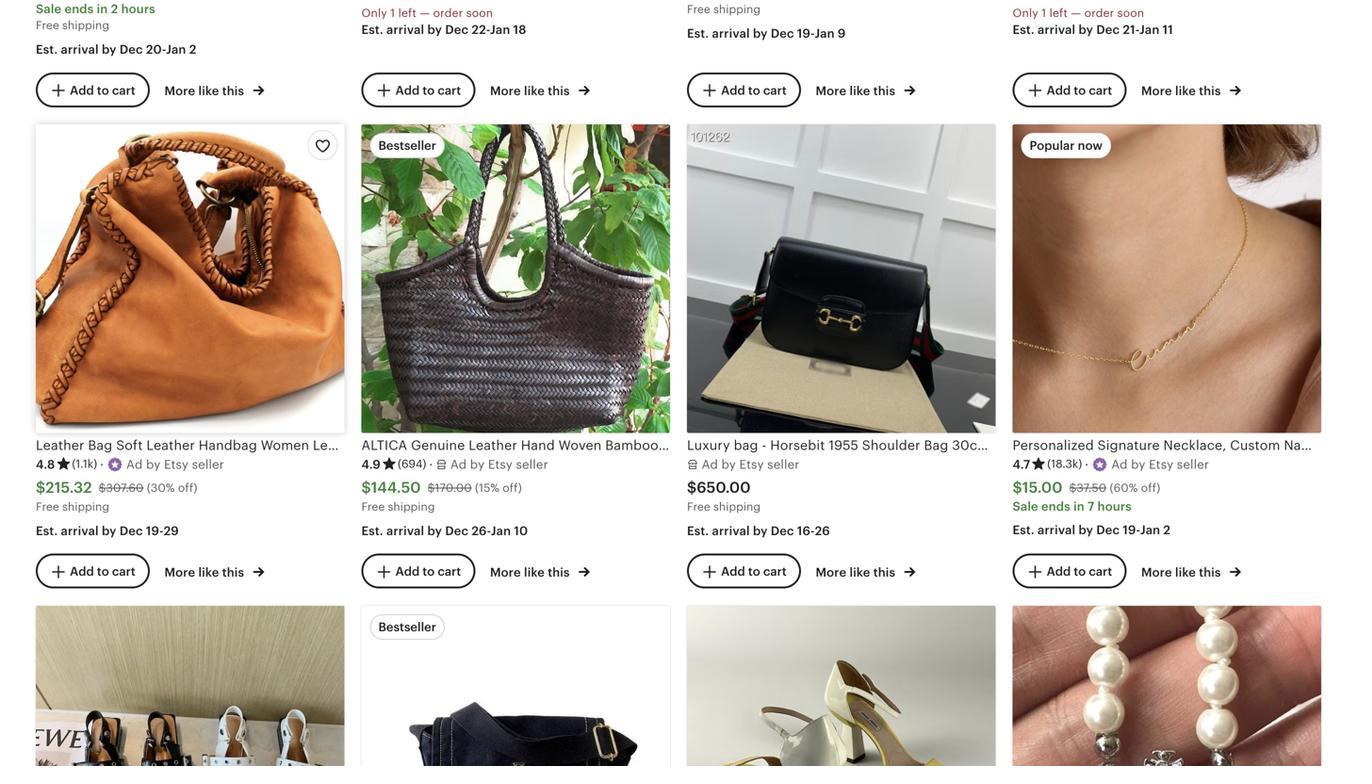 Task type: vqa. For each thing, say whether or not it's contained in the screenshot.
Add to cart button below $ 15.00 $ 37.50 (60% off) Sale ends in 7 hours Est. arrival by Dec 19-Jan 2's Add To Cart
yes



Task type: describe. For each thing, give the bounding box(es) containing it.
by down free shipping
[[753, 26, 768, 41]]

1 leather from the left
[[36, 438, 84, 453]]

est. inside $ 15.00 $ 37.50 (60% off) sale ends in 7 hours est. arrival by dec 19-jan 2
[[1013, 523, 1035, 537]]

to for add to cart 'button' under est. arrival by dec 26-jan 10
[[423, 565, 435, 579]]

(1.1k)
[[72, 458, 97, 471]]

add to cart for add to cart 'button' under est. arrival by dec 19-jan 9
[[721, 83, 787, 97]]

only for dec 22-jan 18
[[362, 7, 387, 19]]

popular
[[1030, 139, 1075, 153]]

jan inside $ 15.00 $ 37.50 (60% off) sale ends in 7 hours est. arrival by dec 19-jan 2
[[1141, 523, 1161, 537]]

this for add to cart 'button' under est. arrival by dec 19-29
[[222, 565, 244, 580]]

free inside $ 650.00 free shipping
[[687, 501, 711, 513]]

cart down est. arrival by dec 16-26
[[764, 565, 787, 579]]

add to cart button down est. arrival by dec 19-29
[[36, 554, 150, 589]]

women
[[261, 438, 309, 453]]

this for add to cart 'button' underneath est. arrival by dec 20-jan 2
[[222, 84, 244, 98]]

more down "9"
[[816, 84, 847, 98]]

$ 15.00 $ 37.50 (60% off) sale ends in 7 hours est. arrival by dec 19-jan 2
[[1013, 479, 1171, 537]]

· for 215.32
[[100, 458, 104, 472]]

bestseller for nana anime bag , messenger bag , saturn bag ,vivienne westwood bag image
[[379, 620, 436, 634]]

1 bag from the left
[[88, 438, 113, 453]]

bamboo
[[606, 438, 659, 453]]

this for add to cart 'button' under $ 15.00 $ 37.50 (60% off) sale ends in 7 hours est. arrival by dec 19-jan 2
[[1199, 565, 1221, 580]]

2 leather from the left
[[146, 438, 195, 453]]

add down est. arrival by dec 19-jan 9
[[721, 83, 745, 97]]

order for dec 22-jan 18
[[433, 7, 463, 19]]

16-
[[797, 524, 815, 538]]

4.7
[[1013, 458, 1031, 472]]

shipping up est. arrival by dec 19-jan 9
[[714, 3, 761, 16]]

19- inside $ 15.00 $ 37.50 (60% off) sale ends in 7 hours est. arrival by dec 19-jan 2
[[1123, 523, 1141, 537]]

more like this for add to cart 'button' underneath est. arrival by dec 20-jan 2
[[165, 84, 247, 98]]

dec inside $ 15.00 $ 37.50 (60% off) sale ends in 7 hours est. arrival by dec 19-jan 2
[[1097, 523, 1120, 537]]

off) for 15.00
[[1141, 482, 1161, 495]]

this for add to cart 'button' under est. arrival by dec 26-jan 10
[[548, 565, 570, 580]]

dec inside 'only 1 left — order soon est. arrival by dec 22-jan 18'
[[445, 22, 469, 37]]

more down 20-
[[165, 84, 195, 98]]

add to cart button down est. arrival by dec 16-26
[[687, 554, 801, 589]]

dec left 20-
[[120, 42, 143, 57]]

balletcore buckle sling back flats | vegan leather | buckle strap | gothic | mary janes| square heel pointed toe |comfortable flats|ganni image
[[36, 606, 345, 766]]

this for add to cart 'button' underneath 'only 1 left — order soon est. arrival by dec 22-jan 18'
[[548, 84, 570, 98]]

add to cart button down est. arrival by dec 20-jan 2
[[36, 72, 150, 107]]

$ right '144.50' on the left
[[428, 482, 435, 495]]

add down est. arrival by dec 19-29
[[70, 565, 94, 579]]

now
[[1078, 139, 1103, 153]]

arrival inside only 1 left — order soon est. arrival by dec 21-jan 11
[[1038, 23, 1076, 37]]

purse
[[365, 438, 401, 453]]

add down 'only 1 left — order soon est. arrival by dec 22-jan 18'
[[396, 83, 420, 97]]

cart up now
[[1089, 83, 1113, 97]]

est. inside 'only 1 left — order soon est. arrival by dec 22-jan 18'
[[362, 22, 383, 37]]

arrival inside $ 15.00 $ 37.50 (60% off) sale ends in 7 hours est. arrival by dec 19-jan 2
[[1038, 523, 1076, 537]]

29
[[164, 524, 179, 538]]

this for add to cart 'button' underneath est. arrival by dec 16-26
[[874, 565, 896, 580]]

like for add to cart 'button' underneath est. arrival by dec 20-jan 2
[[198, 84, 219, 98]]

est. arrival by dec 19-jan 9
[[687, 26, 846, 41]]

add to cart for add to cart 'button' underneath 'only 1 left — order soon est. arrival by dec 22-jan 18'
[[396, 83, 461, 97]]

jan inside only 1 left — order soon est. arrival by dec 21-jan 11
[[1140, 23, 1160, 37]]

altica genuine leather hand woven bamboo style ladies tote bag - monalisa
[[362, 438, 881, 453]]

est. arrival by dec 26-jan 10
[[362, 524, 528, 538]]

to for add to cart 'button' above popular now
[[1074, 83, 1086, 97]]

shipping inside $ 650.00 free shipping
[[714, 501, 761, 513]]

by inside only 1 left — order soon est. arrival by dec 21-jan 11
[[1079, 23, 1094, 37]]

free up est. arrival by dec 19-jan 9
[[687, 3, 711, 16]]

like for add to cart 'button' under est. arrival by dec 26-jan 10
[[524, 565, 545, 580]]

add to cart button down $ 15.00 $ 37.50 (60% off) sale ends in 7 hours est. arrival by dec 19-jan 2
[[1013, 554, 1127, 589]]

add to cart button down est. arrival by dec 19-jan 9
[[687, 72, 801, 107]]

3 bag from the left
[[775, 438, 799, 453]]

26-
[[472, 524, 491, 538]]

by down $ 144.50 $ 170.00 (15% off) free shipping
[[428, 524, 442, 538]]

arrival down '144.50' on the left
[[387, 524, 424, 538]]

(18.3k)
[[1048, 458, 1083, 471]]

like for add to cart 'button' underneath 'only 1 left — order soon est. arrival by dec 22-jan 18'
[[524, 84, 545, 98]]

more like this for add to cart 'button' above popular now
[[1142, 84, 1225, 98]]

cart down $ 15.00 $ 37.50 (60% off) sale ends in 7 hours est. arrival by dec 19-jan 2
[[1089, 565, 1113, 579]]

arrival inside 'only 1 left — order soon est. arrival by dec 22-jan 18'
[[387, 22, 424, 37]]

leather bag soft leather handbag women leather purse hobo soft bag italy image
[[36, 124, 345, 433]]

add to cart for add to cart 'button' under $ 15.00 $ 37.50 (60% off) sale ends in 7 hours est. arrival by dec 19-jan 2
[[1047, 565, 1113, 579]]

this for add to cart 'button' above popular now
[[1199, 84, 1221, 98]]

altica
[[362, 438, 408, 453]]

7
[[1088, 500, 1095, 514]]

by left 16-
[[753, 524, 768, 538]]

only for dec 21-jan 11
[[1013, 7, 1039, 19]]

2 inside the sale ends in 2 hours free shipping
[[111, 2, 118, 16]]

left for dec 22-jan 18
[[398, 7, 417, 19]]

$ down the 4.9
[[362, 479, 371, 496]]

1 for dec 21-jan 11
[[1042, 7, 1047, 19]]

style
[[662, 438, 695, 453]]

650.00
[[697, 479, 751, 496]]

arrival down $ 650.00 free shipping
[[712, 524, 750, 538]]

more down 10
[[490, 565, 521, 580]]

(60%
[[1110, 482, 1138, 495]]

ends inside $ 15.00 $ 37.50 (60% off) sale ends in 7 hours est. arrival by dec 19-jan 2
[[1042, 500, 1071, 514]]

like for add to cart 'button' underneath est. arrival by dec 16-26
[[850, 565, 871, 580]]

$ 650.00 free shipping
[[687, 479, 761, 513]]

add down est. arrival by dec 26-jan 10
[[396, 565, 420, 579]]

to for add to cart 'button' underneath 'only 1 left — order soon est. arrival by dec 22-jan 18'
[[423, 83, 435, 97]]

arrival down free shipping
[[712, 26, 750, 41]]

$ down 4.8 on the left bottom of page
[[36, 479, 46, 496]]

2 inside $ 15.00 $ 37.50 (60% off) sale ends in 7 hours est. arrival by dec 19-jan 2
[[1164, 523, 1171, 537]]

to for add to cart 'button' under est. arrival by dec 19-29
[[97, 565, 109, 579]]

free inside the sale ends in 2 hours free shipping
[[36, 19, 59, 32]]

add down $ 15.00 $ 37.50 (60% off) sale ends in 7 hours est. arrival by dec 19-jan 2
[[1047, 565, 1071, 579]]

cart down est. arrival by dec 26-jan 10
[[438, 565, 461, 579]]

by inside 'only 1 left — order soon est. arrival by dec 22-jan 18'
[[428, 22, 442, 37]]

20-
[[146, 42, 166, 57]]

shipping inside $ 215.32 $ 307.60 (30% off) free shipping
[[62, 501, 109, 513]]

$ inside $ 650.00 free shipping
[[687, 479, 697, 496]]

nana anime bag , messenger bag , saturn bag ,vivienne westwood bag image
[[362, 606, 670, 766]]

vivienne westwood necklaces,silver saturn pearl necklace,gift for her image
[[1013, 606, 1322, 766]]

307.60
[[106, 482, 144, 495]]

popular now
[[1030, 139, 1103, 153]]

dec left 26-
[[445, 524, 469, 538]]

— for dec 22-jan 18
[[420, 7, 430, 19]]

more like this for add to cart 'button' under est. arrival by dec 19-jan 9
[[816, 84, 899, 98]]

in inside $ 15.00 $ 37.50 (60% off) sale ends in 7 hours est. arrival by dec 19-jan 2
[[1074, 500, 1085, 514]]

genuine
[[411, 438, 465, 453]]

dec inside only 1 left — order soon est. arrival by dec 21-jan 11
[[1097, 23, 1120, 37]]

est. arrival by dec 20-jan 2
[[36, 42, 197, 57]]

soon for 22-
[[466, 7, 493, 19]]

off) for 215.32
[[178, 482, 198, 495]]

3 leather from the left
[[313, 438, 362, 453]]

more like this for add to cart 'button' underneath 'only 1 left — order soon est. arrival by dec 22-jan 18'
[[490, 84, 573, 98]]

4 leather from the left
[[469, 438, 517, 453]]

jan inside 'only 1 left — order soon est. arrival by dec 22-jan 18'
[[490, 22, 510, 37]]

$ right 215.32
[[99, 482, 106, 495]]

by inside $ 15.00 $ 37.50 (60% off) sale ends in 7 hours est. arrival by dec 19-jan 2
[[1079, 523, 1094, 537]]

4.9
[[362, 458, 381, 472]]

more down 29
[[165, 565, 195, 580]]



Task type: locate. For each thing, give the bounding box(es) containing it.
this for add to cart 'button' under est. arrival by dec 19-jan 9
[[874, 84, 896, 98]]

to down est. arrival by dec 16-26
[[748, 565, 761, 579]]

soon inside only 1 left — order soon est. arrival by dec 21-jan 11
[[1118, 7, 1145, 19]]

2 horizontal spatial off)
[[1141, 482, 1161, 495]]

add to cart button down 'only 1 left — order soon est. arrival by dec 22-jan 18'
[[362, 72, 475, 107]]

add to cart button down est. arrival by dec 26-jan 10
[[362, 554, 475, 589]]

in
[[97, 2, 108, 16], [1074, 500, 1085, 514]]

leather up the 4.9
[[313, 438, 362, 453]]

to down est. arrival by dec 19-29
[[97, 565, 109, 579]]

sale inside $ 15.00 $ 37.50 (60% off) sale ends in 7 hours est. arrival by dec 19-jan 2
[[1013, 500, 1039, 514]]

bestseller
[[379, 139, 436, 153], [379, 620, 436, 634]]

(15%
[[475, 482, 500, 495]]

soft
[[116, 438, 143, 453], [443, 438, 470, 453]]

leather up 4.8 on the left bottom of page
[[36, 438, 84, 453]]

bag up (1.1k)
[[88, 438, 113, 453]]

19- left "9"
[[797, 26, 815, 41]]

off) right (30%
[[178, 482, 198, 495]]

26
[[815, 524, 830, 538]]

1 horizontal spatial only
[[1013, 7, 1039, 19]]

144.50
[[371, 479, 421, 496]]

0 horizontal spatial 19-
[[146, 524, 164, 538]]

add to cart down est. arrival by dec 26-jan 10
[[396, 565, 461, 579]]

37.50
[[1077, 482, 1107, 495]]

· for 15.00
[[1085, 458, 1089, 472]]

—
[[420, 7, 430, 19], [1071, 7, 1082, 19]]

0 vertical spatial hours
[[121, 2, 155, 16]]

-
[[803, 438, 807, 453]]

off) right (15%
[[503, 482, 522, 495]]

0 vertical spatial ends
[[65, 2, 94, 16]]

like for add to cart 'button' under est. arrival by dec 19-jan 9
[[850, 84, 871, 98]]

11
[[1163, 23, 1174, 37]]

1 horizontal spatial off)
[[503, 482, 522, 495]]

add to cart down est. arrival by dec 19-jan 9
[[721, 83, 787, 97]]

sale ends in 2 hours free shipping
[[36, 2, 155, 32]]

arrival down the sale ends in 2 hours free shipping
[[61, 42, 99, 57]]

arrival
[[387, 22, 424, 37], [1038, 23, 1076, 37], [712, 26, 750, 41], [61, 42, 99, 57], [1038, 523, 1076, 537], [712, 524, 750, 538], [61, 524, 99, 538], [387, 524, 424, 538]]

est. arrival by dec 19-29
[[36, 524, 179, 538]]

monalisa
[[811, 438, 881, 453]]

arrival down 215.32
[[61, 524, 99, 538]]

2 horizontal spatial bag
[[775, 438, 799, 453]]

2 bag from the left
[[473, 438, 498, 453]]

by left 22-
[[428, 22, 442, 37]]

add to cart down est. arrival by dec 20-jan 2
[[70, 83, 136, 97]]

19- down (60%
[[1123, 523, 1141, 537]]

hobo
[[405, 438, 439, 453]]

left
[[398, 7, 417, 19], [1050, 7, 1068, 19]]

leather up (30%
[[146, 438, 195, 453]]

15.00
[[1023, 479, 1063, 496]]

shipping inside $ 144.50 $ 170.00 (15% off) free shipping
[[388, 501, 435, 513]]

19- for jan
[[797, 26, 815, 41]]

like for add to cart 'button' under $ 15.00 $ 37.50 (60% off) sale ends in 7 hours est. arrival by dec 19-jan 2
[[1176, 565, 1196, 580]]

bag left "-"
[[775, 438, 799, 453]]

·
[[100, 458, 104, 472], [429, 458, 433, 472], [1085, 458, 1089, 472]]

cart down est. arrival by dec 20-jan 2
[[112, 83, 136, 97]]

3 off) from the left
[[1141, 482, 1161, 495]]

1 vertical spatial ends
[[1042, 500, 1071, 514]]

add up 'popular'
[[1047, 83, 1071, 97]]

0 horizontal spatial soon
[[466, 7, 493, 19]]

add to cart down est. arrival by dec 19-29
[[70, 565, 136, 579]]

by down $ 215.32 $ 307.60 (30% off) free shipping
[[102, 524, 116, 538]]

add down est. arrival by dec 16-26
[[721, 565, 745, 579]]

1 vertical spatial bestseller
[[379, 620, 436, 634]]

free inside $ 215.32 $ 307.60 (30% off) free shipping
[[36, 501, 59, 513]]

by left 21-
[[1079, 23, 1094, 37]]

bag
[[88, 438, 113, 453], [473, 438, 498, 453], [775, 438, 799, 453]]

4.8
[[36, 458, 55, 472]]

by down the sale ends in 2 hours free shipping
[[102, 42, 116, 57]]

cart down est. arrival by dec 19-29
[[112, 565, 136, 579]]

off) right (60%
[[1141, 482, 1161, 495]]

1 horizontal spatial 1
[[1042, 7, 1047, 19]]

— inside 'only 1 left — order soon est. arrival by dec 22-jan 18'
[[420, 7, 430, 19]]

0 horizontal spatial sale
[[36, 2, 62, 16]]

1 for dec 22-jan 18
[[391, 7, 395, 19]]

more like this for add to cart 'button' under est. arrival by dec 19-29
[[165, 565, 247, 580]]

dec left 22-
[[445, 22, 469, 37]]

0 horizontal spatial ends
[[65, 2, 94, 16]]

luxury bag - horsebit 1955 shoulder bag 30cm 700457 calfskin leather fall/winter 2022 collection image
[[687, 124, 996, 433]]

off) inside $ 144.50 $ 170.00 (15% off) free shipping
[[503, 482, 522, 495]]

more
[[165, 84, 195, 98], [490, 84, 521, 98], [816, 84, 847, 98], [1142, 84, 1173, 98], [165, 565, 195, 580], [490, 565, 521, 580], [816, 565, 847, 580], [1142, 565, 1173, 580]]

0 horizontal spatial in
[[97, 2, 108, 16]]

est.
[[362, 22, 383, 37], [1013, 23, 1035, 37], [687, 26, 709, 41], [36, 42, 58, 57], [1013, 523, 1035, 537], [687, 524, 709, 538], [36, 524, 58, 538], [362, 524, 383, 538]]

21-
[[1123, 23, 1140, 37]]

1 vertical spatial sale
[[1013, 500, 1039, 514]]

2 off) from the left
[[503, 482, 522, 495]]

· right (694)
[[429, 458, 433, 472]]

to down est. arrival by dec 26-jan 10
[[423, 565, 435, 579]]

only
[[362, 7, 387, 19], [1013, 7, 1039, 19]]

10
[[514, 524, 528, 538]]

· for 144.50
[[429, 458, 433, 472]]

19- for 29
[[146, 524, 164, 538]]

free shipping
[[687, 3, 761, 16]]

more down 11
[[1142, 84, 1173, 98]]

shipping inside the sale ends in 2 hours free shipping
[[62, 19, 109, 32]]

hours
[[121, 2, 155, 16], [1098, 500, 1132, 514]]

$ down 4.7
[[1013, 479, 1023, 496]]

like for add to cart 'button' above popular now
[[1176, 84, 1196, 98]]

1 horizontal spatial soft
[[443, 438, 470, 453]]

· right (18.3k)
[[1085, 458, 1089, 472]]

to for add to cart 'button' underneath est. arrival by dec 16-26
[[748, 565, 761, 579]]

more like this link
[[165, 80, 264, 99], [490, 80, 590, 99], [816, 80, 916, 99], [1142, 80, 1242, 99], [165, 562, 264, 581], [490, 562, 590, 581], [816, 562, 916, 581], [1142, 562, 1242, 581]]

to for add to cart 'button' underneath est. arrival by dec 20-jan 2
[[97, 83, 109, 97]]

$ 215.32 $ 307.60 (30% off) free shipping
[[36, 479, 198, 513]]

by
[[428, 22, 442, 37], [1079, 23, 1094, 37], [753, 26, 768, 41], [102, 42, 116, 57], [1079, 523, 1094, 537], [753, 524, 768, 538], [102, 524, 116, 538], [428, 524, 442, 538]]

1 vertical spatial hours
[[1098, 500, 1132, 514]]

like
[[198, 84, 219, 98], [524, 84, 545, 98], [850, 84, 871, 98], [1176, 84, 1196, 98], [198, 565, 219, 580], [524, 565, 545, 580], [850, 565, 871, 580], [1176, 565, 1196, 580]]

hours inside the sale ends in 2 hours free shipping
[[121, 2, 155, 16]]

1 vertical spatial in
[[1074, 500, 1085, 514]]

0 vertical spatial in
[[97, 2, 108, 16]]

free down 215.32
[[36, 501, 59, 513]]

add to cart for add to cart 'button' underneath est. arrival by dec 20-jan 2
[[70, 83, 136, 97]]

tote
[[743, 438, 771, 453]]

bag left italy
[[473, 438, 498, 453]]

3 · from the left
[[1085, 458, 1089, 472]]

bestseller link
[[362, 606, 670, 766]]

1 horizontal spatial soon
[[1118, 7, 1145, 19]]

soon for 21-
[[1118, 7, 1145, 19]]

ends up est. arrival by dec 20-jan 2
[[65, 2, 94, 16]]

dec left 16-
[[771, 524, 794, 538]]

leather
[[36, 438, 84, 453], [146, 438, 195, 453], [313, 438, 362, 453], [469, 438, 517, 453]]

ends
[[65, 2, 94, 16], [1042, 500, 1071, 514]]

0 horizontal spatial order
[[433, 7, 463, 19]]

this
[[222, 84, 244, 98], [548, 84, 570, 98], [874, 84, 896, 98], [1199, 84, 1221, 98], [222, 565, 244, 580], [548, 565, 570, 580], [874, 565, 896, 580], [1199, 565, 1221, 580]]

woven
[[559, 438, 602, 453]]

shipping
[[714, 3, 761, 16], [62, 19, 109, 32], [714, 501, 761, 513], [62, 501, 109, 513], [388, 501, 435, 513]]

soon up 22-
[[466, 7, 493, 19]]

(694)
[[398, 458, 426, 471]]

more down $ 15.00 $ 37.50 (60% off) sale ends in 7 hours est. arrival by dec 19-jan 2
[[1142, 565, 1173, 580]]

cart down 'only 1 left — order soon est. arrival by dec 22-jan 18'
[[438, 83, 461, 97]]

22-
[[472, 22, 490, 37]]

19-
[[797, 26, 815, 41], [1123, 523, 1141, 537], [146, 524, 164, 538]]

jan
[[490, 22, 510, 37], [1140, 23, 1160, 37], [815, 26, 835, 41], [166, 42, 186, 57], [1141, 523, 1161, 537], [491, 524, 511, 538]]

2 horizontal spatial 19-
[[1123, 523, 1141, 537]]

leather up (15%
[[469, 438, 517, 453]]

1 horizontal spatial sale
[[1013, 500, 1039, 514]]

to for add to cart 'button' under $ 15.00 $ 37.50 (60% off) sale ends in 7 hours est. arrival by dec 19-jan 2
[[1074, 565, 1086, 579]]

0 vertical spatial bestseller
[[379, 139, 436, 153]]

free
[[687, 3, 711, 16], [36, 19, 59, 32], [687, 501, 711, 513], [36, 501, 59, 513], [362, 501, 385, 513]]

2 bestseller from the top
[[379, 620, 436, 634]]

18
[[513, 22, 527, 37]]

add down est. arrival by dec 20-jan 2
[[70, 83, 94, 97]]

soon
[[466, 7, 493, 19], [1118, 7, 1145, 19]]

1 inside only 1 left — order soon est. arrival by dec 21-jan 11
[[1042, 7, 1047, 19]]

1 horizontal spatial ends
[[1042, 500, 1071, 514]]

sale inside the sale ends in 2 hours free shipping
[[36, 2, 62, 16]]

add to cart down 'only 1 left — order soon est. arrival by dec 22-jan 18'
[[396, 83, 461, 97]]

more like this for add to cart 'button' under $ 15.00 $ 37.50 (60% off) sale ends in 7 hours est. arrival by dec 19-jan 2
[[1142, 565, 1225, 580]]

$ down (18.3k)
[[1070, 482, 1077, 495]]

ladies
[[698, 438, 740, 453]]

0 horizontal spatial left
[[398, 7, 417, 19]]

1 · from the left
[[100, 458, 104, 472]]

more like this for add to cart 'button' underneath est. arrival by dec 16-26
[[816, 565, 899, 580]]

arrival down 15.00 at the bottom right of the page
[[1038, 523, 1076, 537]]

free inside $ 144.50 $ 170.00 (15% off) free shipping
[[362, 501, 385, 513]]

order inside 'only 1 left — order soon est. arrival by dec 22-jan 18'
[[433, 7, 463, 19]]

order
[[433, 7, 463, 19], [1085, 7, 1115, 19]]

215.32
[[46, 479, 92, 496]]

leather bag soft leather handbag women leather purse hobo soft bag italy
[[36, 438, 529, 453]]

left for dec 21-jan 11
[[1050, 7, 1068, 19]]

to up now
[[1074, 83, 1086, 97]]

1 bestseller from the top
[[379, 139, 436, 153]]

— inside only 1 left — order soon est. arrival by dec 21-jan 11
[[1071, 7, 1082, 19]]

in inside the sale ends in 2 hours free shipping
[[97, 2, 108, 16]]

off) inside $ 15.00 $ 37.50 (60% off) sale ends in 7 hours est. arrival by dec 19-jan 2
[[1141, 482, 1161, 495]]

add to cart for add to cart 'button' under est. arrival by dec 19-29
[[70, 565, 136, 579]]

$
[[687, 479, 697, 496], [36, 479, 46, 496], [362, 479, 371, 496], [1013, 479, 1023, 496], [99, 482, 106, 495], [428, 482, 435, 495], [1070, 482, 1077, 495]]

add
[[70, 83, 94, 97], [396, 83, 420, 97], [721, 83, 745, 97], [1047, 83, 1071, 97], [70, 565, 94, 579], [396, 565, 420, 579], [721, 565, 745, 579], [1047, 565, 1071, 579]]

1 horizontal spatial hours
[[1098, 500, 1132, 514]]

to
[[97, 83, 109, 97], [423, 83, 435, 97], [748, 83, 761, 97], [1074, 83, 1086, 97], [97, 565, 109, 579], [423, 565, 435, 579], [748, 565, 761, 579], [1074, 565, 1086, 579]]

hand
[[521, 438, 555, 453]]

add to cart for add to cart 'button' above popular now
[[1047, 83, 1113, 97]]

more like this for add to cart 'button' under est. arrival by dec 26-jan 10
[[490, 565, 573, 580]]

$ down style
[[687, 479, 697, 496]]

cart
[[112, 83, 136, 97], [438, 83, 461, 97], [764, 83, 787, 97], [1089, 83, 1113, 97], [112, 565, 136, 579], [438, 565, 461, 579], [764, 565, 787, 579], [1089, 565, 1113, 579]]

miu miu ss 1998 sandals. miu miu spring summer 98 heels, sandals yellow and white size 38 image
[[687, 606, 996, 766]]

off) inside $ 215.32 $ 307.60 (30% off) free shipping
[[178, 482, 198, 495]]

1 soft from the left
[[116, 438, 143, 453]]

only 1 left — order soon est. arrival by dec 22-jan 18
[[362, 7, 527, 37]]

soon up 21-
[[1118, 7, 1145, 19]]

0 vertical spatial sale
[[36, 2, 62, 16]]

shipping down 650.00
[[714, 501, 761, 513]]

hours up 20-
[[121, 2, 155, 16]]

add to cart
[[70, 83, 136, 97], [396, 83, 461, 97], [721, 83, 787, 97], [1047, 83, 1113, 97], [70, 565, 136, 579], [396, 565, 461, 579], [721, 565, 787, 579], [1047, 565, 1113, 579]]

0 horizontal spatial —
[[420, 7, 430, 19]]

in up est. arrival by dec 20-jan 2
[[97, 2, 108, 16]]

add to cart for add to cart 'button' under est. arrival by dec 26-jan 10
[[396, 565, 461, 579]]

dec left "9"
[[771, 26, 794, 41]]

handbag
[[199, 438, 257, 453]]

1 horizontal spatial 2
[[189, 42, 197, 57]]

more down "26"
[[816, 565, 847, 580]]

by down 7
[[1079, 523, 1094, 537]]

1 inside 'only 1 left — order soon est. arrival by dec 22-jan 18'
[[391, 7, 395, 19]]

in left 7
[[1074, 500, 1085, 514]]

italy
[[501, 438, 529, 453]]

add to cart button up popular now
[[1013, 72, 1127, 107]]

shipping up est. arrival by dec 20-jan 2
[[62, 19, 109, 32]]

order for dec 21-jan 11
[[1085, 7, 1115, 19]]

· right (1.1k)
[[100, 458, 104, 472]]

to down est. arrival by dec 19-jan 9
[[748, 83, 761, 97]]

to down est. arrival by dec 20-jan 2
[[97, 83, 109, 97]]

(30%
[[147, 482, 175, 495]]

— for dec 21-jan 11
[[1071, 7, 1082, 19]]

dec down $ 215.32 $ 307.60 (30% off) free shipping
[[120, 524, 143, 538]]

more down 18
[[490, 84, 521, 98]]

personalized signature necklace, custom name necklace, signature name necklace, dainty name jewelry, gift for her, mother day gift image
[[1013, 124, 1322, 433]]

1 horizontal spatial ·
[[429, 458, 433, 472]]

0 horizontal spatial 2
[[111, 2, 118, 16]]

dec
[[445, 22, 469, 37], [1097, 23, 1120, 37], [771, 26, 794, 41], [120, 42, 143, 57], [1097, 523, 1120, 537], [771, 524, 794, 538], [120, 524, 143, 538], [445, 524, 469, 538]]

altica genuine leather hand woven bamboo style ladies tote bag - monalisa image
[[362, 124, 670, 433]]

1 horizontal spatial left
[[1050, 7, 1068, 19]]

2 horizontal spatial 2
[[1164, 523, 1171, 537]]

9
[[838, 26, 846, 41]]

1 horizontal spatial order
[[1085, 7, 1115, 19]]

2 vertical spatial 2
[[1164, 523, 1171, 537]]

like for add to cart 'button' under est. arrival by dec 19-29
[[198, 565, 219, 580]]

free down 650.00
[[687, 501, 711, 513]]

2
[[111, 2, 118, 16], [189, 42, 197, 57], [1164, 523, 1171, 537]]

0 vertical spatial 2
[[111, 2, 118, 16]]

add to cart for add to cart 'button' underneath est. arrival by dec 16-26
[[721, 565, 787, 579]]

hours inside $ 15.00 $ 37.50 (60% off) sale ends in 7 hours est. arrival by dec 19-jan 2
[[1098, 500, 1132, 514]]

sale
[[36, 2, 62, 16], [1013, 500, 1039, 514]]

add to cart down est. arrival by dec 16-26
[[721, 565, 787, 579]]

arrival left 21-
[[1038, 23, 1076, 37]]

sale down 15.00 at the bottom right of the page
[[1013, 500, 1039, 514]]

ends down 15.00 at the bottom right of the page
[[1042, 500, 1071, 514]]

soft up 307.60
[[116, 438, 143, 453]]

0 horizontal spatial bag
[[88, 438, 113, 453]]

170.00
[[435, 482, 472, 495]]

1
[[391, 7, 395, 19], [1042, 7, 1047, 19]]

ends inside the sale ends in 2 hours free shipping
[[65, 2, 94, 16]]

arrival left 22-
[[387, 22, 424, 37]]

shipping down 215.32
[[62, 501, 109, 513]]

bestseller for altica genuine leather hand woven bamboo style ladies tote bag - monalisa image
[[379, 139, 436, 153]]

0 horizontal spatial off)
[[178, 482, 198, 495]]

product video element
[[36, 606, 345, 766]]

1 vertical spatial 2
[[189, 42, 197, 57]]

dec down (60%
[[1097, 523, 1120, 537]]

dec left 21-
[[1097, 23, 1120, 37]]

soon inside 'only 1 left — order soon est. arrival by dec 22-jan 18'
[[466, 7, 493, 19]]

off) for 144.50
[[503, 482, 522, 495]]

0 horizontal spatial soft
[[116, 438, 143, 453]]

2 soft from the left
[[443, 438, 470, 453]]

to for add to cart 'button' under est. arrival by dec 19-jan 9
[[748, 83, 761, 97]]

free up est. arrival by dec 20-jan 2
[[36, 19, 59, 32]]

1 off) from the left
[[178, 482, 198, 495]]

0 horizontal spatial only
[[362, 7, 387, 19]]

1 horizontal spatial bag
[[473, 438, 498, 453]]

left inside 'only 1 left — order soon est. arrival by dec 22-jan 18'
[[398, 7, 417, 19]]

1 horizontal spatial —
[[1071, 7, 1082, 19]]

est. inside only 1 left — order soon est. arrival by dec 21-jan 11
[[1013, 23, 1035, 37]]

$ 144.50 $ 170.00 (15% off) free shipping
[[362, 479, 522, 513]]

0 horizontal spatial 1
[[391, 7, 395, 19]]

free down '144.50' on the left
[[362, 501, 385, 513]]

1 horizontal spatial 19-
[[797, 26, 815, 41]]

only inside only 1 left — order soon est. arrival by dec 21-jan 11
[[1013, 7, 1039, 19]]

0 horizontal spatial hours
[[121, 2, 155, 16]]

only inside 'only 1 left — order soon est. arrival by dec 22-jan 18'
[[362, 7, 387, 19]]

est. arrival by dec 16-26
[[687, 524, 830, 538]]

only 1 left — order soon est. arrival by dec 21-jan 11
[[1013, 7, 1174, 37]]

0 horizontal spatial ·
[[100, 458, 104, 472]]

cart down est. arrival by dec 19-jan 9
[[764, 83, 787, 97]]

left inside only 1 left — order soon est. arrival by dec 21-jan 11
[[1050, 7, 1068, 19]]

order inside only 1 left — order soon est. arrival by dec 21-jan 11
[[1085, 7, 1115, 19]]

2 · from the left
[[429, 458, 433, 472]]

2 horizontal spatial ·
[[1085, 458, 1089, 472]]

add to cart button
[[36, 72, 150, 107], [362, 72, 475, 107], [687, 72, 801, 107], [1013, 72, 1127, 107], [36, 554, 150, 589], [362, 554, 475, 589], [687, 554, 801, 589], [1013, 554, 1127, 589]]

off)
[[178, 482, 198, 495], [503, 482, 522, 495], [1141, 482, 1161, 495]]

1 horizontal spatial in
[[1074, 500, 1085, 514]]

more like this
[[165, 84, 247, 98], [490, 84, 573, 98], [816, 84, 899, 98], [1142, 84, 1225, 98], [165, 565, 247, 580], [490, 565, 573, 580], [816, 565, 899, 580], [1142, 565, 1225, 580]]



